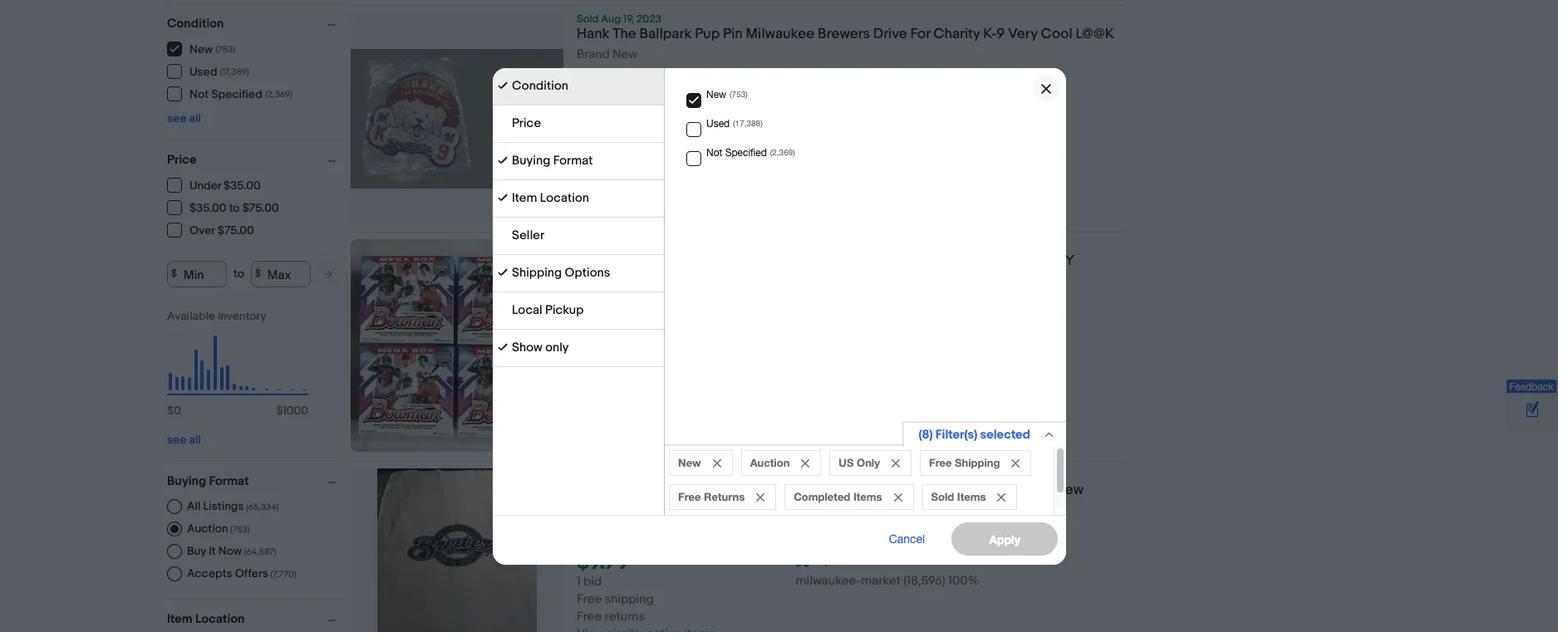 Task type: locate. For each thing, give the bounding box(es) containing it.
0 vertical spatial to
[[229, 201, 240, 215]]

2023 for $79.99
[[637, 239, 661, 253]]

1 vertical spatial sell
[[577, 415, 598, 431]]

see for condition
[[167, 111, 187, 125]]

1
[[577, 101, 581, 117], [577, 575, 581, 590]]

1 one from the top
[[601, 171, 622, 186]]

items
[[853, 490, 882, 503], [957, 490, 986, 503]]

2 aug from the top
[[601, 239, 621, 253]]

boxes
[[970, 253, 1010, 269]]

baseball inside milwaukee brewers promo sga blanket big huge 39" x 56" baseball brand new l@@k !
[[956, 482, 1011, 499]]

0 vertical spatial see
[[167, 111, 187, 125]]

plus down drive
[[872, 79, 895, 95]]

0 vertical spatial see all button
[[167, 111, 201, 125]]

price
[[512, 115, 541, 131], [167, 152, 197, 167]]

l@@k left !
[[577, 500, 615, 516]]

pup
[[695, 26, 720, 42]]

like up 4
[[625, 171, 645, 186]]

2023 right the
[[637, 12, 661, 26]]

2 all from the top
[[189, 433, 201, 447]]

shipping inside shipping options tab
[[512, 265, 562, 281]]

19, inside sold  aug 19, 2023 lot of 4 (four) 2021 bowman baseball trading cards mega boxes factory sealed brand new
[[623, 239, 634, 253]]

2 see from the top
[[167, 433, 187, 447]]

2 shipping from the top
[[605, 592, 654, 608]]

2023 inside sold  aug 19, 2023 lot of 4 (four) 2021 bowman baseball trading cards mega boxes factory sealed brand new
[[637, 239, 661, 253]]

2 one from the top
[[601, 415, 622, 431]]

1 vertical spatial all
[[189, 433, 201, 447]]

1 vertical spatial like
[[625, 415, 645, 431]]

2 see all from the top
[[167, 433, 201, 447]]

used left (17,388)
[[706, 118, 730, 129]]

0 vertical spatial bid
[[584, 101, 602, 117]]

1 horizontal spatial new (753)
[[706, 89, 748, 100]]

shipping options tab
[[492, 255, 664, 292]]

similar inside view similar active items sell one like this
[[607, 397, 644, 413]]

1 vertical spatial item location
[[167, 611, 245, 627]]

0 vertical spatial baseball
[[777, 253, 832, 269]]

2 this from the top
[[648, 415, 668, 431]]

0 horizontal spatial location
[[195, 611, 245, 627]]

0 vertical spatial 2023
[[637, 12, 661, 26]]

condition inside tab
[[512, 78, 568, 94]]

see all for condition
[[167, 111, 201, 125]]

top for top rated plus 1 bid
[[811, 79, 832, 95]]

0 vertical spatial sell
[[577, 171, 598, 186]]

1 horizontal spatial l@@k
[[1076, 26, 1114, 42]]

0 vertical spatial see all
[[167, 111, 201, 125]]

0 vertical spatial this
[[648, 171, 668, 186]]

baseball inside sold  aug 19, 2023 lot of 4 (four) 2021 bowman baseball trading cards mega boxes factory sealed brand new
[[777, 253, 832, 269]]

similar up item location tab
[[607, 153, 644, 169]]

1 view similar active items link from the top
[[577, 153, 716, 169]]

items
[[684, 153, 716, 169], [684, 397, 716, 413]]

1 vertical spatial this
[[648, 415, 668, 431]]

cancel button
[[870, 522, 943, 556]]

4 filter applied image from the top
[[497, 267, 507, 277]]

2023
[[637, 12, 661, 26], [637, 239, 661, 253]]

see up under $35.00 link
[[167, 111, 187, 125]]

see all button for condition
[[167, 111, 201, 125]]

rated inside top rated plus 1 bid
[[835, 79, 869, 95]]

1 vertical spatial active
[[647, 397, 682, 413]]

1 similar from the top
[[607, 153, 644, 169]]

0 horizontal spatial used
[[190, 65, 217, 79]]

1 horizontal spatial auction
[[750, 456, 789, 469]]

rated
[[835, 79, 869, 95], [835, 553, 869, 569]]

new (753) up used (17,389)
[[190, 42, 235, 57]]

19, right "of"
[[623, 239, 634, 253]]

2 sell one like this link from the top
[[577, 415, 668, 431]]

0 horizontal spatial item
[[167, 611, 192, 627]]

active
[[647, 153, 682, 169], [647, 397, 682, 413]]

tab list
[[492, 68, 664, 367]]

k-
[[983, 26, 997, 42]]

1 vertical spatial to
[[234, 267, 244, 281]]

rated down the sold  aug 19, 2023 hank the ballpark pup pin milwaukee brewers drive for charity k-9 very cool l@@k brand new
[[835, 79, 869, 95]]

sold inside sold  aug 19, 2023 lot of 4 (four) 2021 bowman baseball trading cards mega boxes factory sealed brand new
[[577, 239, 599, 253]]

buying up item location tab
[[512, 153, 550, 168]]

0 vertical spatial active
[[647, 153, 682, 169]]

2 vertical spatial (753)
[[230, 524, 250, 535]]

aug inside sold  aug 19, 2023 lot of 4 (four) 2021 bowman baseball trading cards mega boxes factory sealed brand new
[[601, 239, 621, 253]]

filter applied image
[[497, 342, 507, 352]]

1 horizontal spatial price
[[512, 115, 541, 131]]

sell inside free returns view similar active items sell one like this
[[577, 171, 598, 186]]

1 vertical spatial milwaukee
[[577, 482, 646, 499]]

2023 for $13.99
[[637, 12, 661, 26]]

free inside free returns view similar active items sell one like this
[[577, 136, 602, 151]]

free for free shipping
[[929, 456, 952, 469]]

new (753) up used (17,388)
[[706, 89, 748, 100]]

options
[[564, 265, 610, 281]]

1 vertical spatial $75.00
[[217, 224, 254, 238]]

aug for $13.99
[[601, 12, 621, 26]]

all for price
[[189, 433, 201, 447]]

baseball left the trading
[[777, 253, 832, 269]]

new
[[190, 42, 213, 57], [612, 47, 638, 62], [706, 89, 726, 100], [612, 291, 638, 307], [678, 456, 701, 469], [1055, 482, 1084, 499]]

shipping down (8) filter(s) selected in the right bottom of the page
[[955, 456, 1000, 469]]

condition for condition dropdown button
[[167, 15, 224, 31]]

promo
[[704, 482, 747, 499]]

1 vertical spatial see all
[[167, 433, 201, 447]]

milwaukee inside milwaukee brewers promo sga blanket big huge 39" x 56" baseball brand new l@@k !
[[577, 482, 646, 499]]

completed items
[[793, 490, 882, 503]]

1 vertical spatial top
[[811, 553, 832, 569]]

0 vertical spatial location
[[540, 190, 589, 206]]

2023 right 4
[[637, 239, 661, 253]]

ballpark
[[640, 26, 692, 42]]

$75.00 inside over $75.00 link
[[217, 224, 254, 238]]

to right minimum value in $ text field
[[234, 267, 244, 281]]

19, for $79.99
[[623, 239, 634, 253]]

condition tab
[[492, 68, 664, 105]]

1 see all button from the top
[[167, 111, 201, 125]]

all up all
[[189, 433, 201, 447]]

aug for $79.99
[[601, 239, 621, 253]]

not down used (17,389)
[[190, 87, 209, 101]]

1 vertical spatial condition
[[512, 78, 568, 94]]

19, right hank
[[623, 12, 634, 26]]

specified down (17,389)
[[211, 87, 262, 101]]

l@@k inside the sold  aug 19, 2023 hank the ballpark pup pin milwaukee brewers drive for charity k-9 very cool l@@k brand new
[[1076, 26, 1114, 42]]

1 vertical spatial location
[[195, 611, 245, 627]]

selected
[[980, 427, 1030, 443]]

2 see all button from the top
[[167, 433, 201, 447]]

sell one like this link down free shipping
[[577, 415, 668, 431]]

new left remove filter - condition - new image
[[678, 456, 701, 469]]

view similar active items link up item location tab
[[577, 153, 716, 169]]

not down used (17,388)
[[706, 147, 722, 158]]

0 vertical spatial item
[[512, 190, 537, 206]]

1 vertical spatial sold
[[577, 239, 599, 253]]

new down sealed at top
[[612, 291, 638, 307]]

used
[[190, 65, 217, 79], [706, 118, 730, 129]]

apply button
[[952, 522, 1058, 556]]

2 19, from the top
[[623, 239, 634, 253]]

milwaukee brewers promo sga blanket big huge 39" x 56" baseball brand new l@@k ! image
[[377, 469, 537, 633]]

1 vertical spatial returns
[[605, 610, 645, 625]]

auction up sga
[[750, 456, 789, 469]]

filter applied image inside buying format tab
[[497, 155, 507, 165]]

$75.00
[[242, 201, 279, 215], [217, 224, 254, 238]]

items right '56"'
[[957, 490, 986, 503]]

1 vertical spatial shipping
[[955, 456, 1000, 469]]

1 returns from the top
[[605, 136, 645, 151]]

0 horizontal spatial auction
[[187, 522, 228, 536]]

1 19, from the top
[[623, 12, 634, 26]]

1 1 from the top
[[577, 101, 581, 117]]

1 vertical spatial see all button
[[167, 433, 201, 447]]

0 horizontal spatial price
[[167, 152, 197, 167]]

 (65,334) Items text field
[[244, 502, 279, 512]]

item down accepts in the left of the page
[[167, 611, 192, 627]]

1 vertical spatial (2,369)
[[770, 147, 795, 157]]

one up "of"
[[601, 171, 622, 186]]

item for item location dropdown button
[[167, 611, 192, 627]]

1 sell from the top
[[577, 171, 598, 186]]

1 vertical spatial new (753)
[[706, 89, 748, 100]]

brewers left drive
[[818, 26, 870, 42]]

3 filter applied image from the top
[[497, 192, 507, 202]]

one
[[601, 171, 622, 186], [601, 415, 622, 431]]

0 vertical spatial l@@k
[[1076, 26, 1114, 42]]

sold
[[577, 12, 599, 26], [577, 239, 599, 253], [931, 490, 954, 503]]

like
[[625, 171, 645, 186], [625, 415, 645, 431]]

auction up it
[[187, 522, 228, 536]]

used for used (17,388)
[[706, 118, 730, 129]]

l@@k inside milwaukee brewers promo sga blanket big huge 39" x 56" baseball brand new l@@k !
[[577, 500, 615, 516]]

item for item location tab
[[512, 190, 537, 206]]

returns inside free returns view similar active items sell one like this
[[605, 136, 645, 151]]

1 horizontal spatial location
[[540, 190, 589, 206]]

0 horizontal spatial item location
[[167, 611, 245, 627]]

sold up options
[[577, 239, 599, 253]]

offers
[[235, 566, 268, 581]]

format
[[553, 153, 593, 168], [209, 473, 249, 489]]

shipping down seller
[[512, 265, 562, 281]]

like inside free returns view similar active items sell one like this
[[625, 171, 645, 186]]

1 vertical spatial buying format
[[167, 473, 249, 489]]

brand down hank
[[577, 47, 610, 62]]

(753) up used (17,388)
[[729, 89, 748, 98]]

1 vertical spatial see
[[167, 433, 187, 447]]

items for completed items
[[853, 490, 882, 503]]

similar
[[607, 153, 644, 169], [607, 397, 644, 413]]

1 horizontal spatial specified
[[725, 147, 767, 158]]

see all button down 0
[[167, 433, 201, 447]]

accepts
[[187, 566, 232, 581]]

one down free shipping
[[601, 415, 622, 431]]

returns
[[605, 136, 645, 151], [605, 610, 645, 625]]

available
[[167, 309, 215, 323]]

1 horizontal spatial milwaukee
[[746, 26, 815, 42]]

milwaukee brewers promo sga blanket big huge 39" x 56" baseball brand new l@@k ! heading
[[577, 482, 1084, 516]]

baseball for trading
[[777, 253, 832, 269]]

1 all from the top
[[189, 111, 201, 125]]

this up the (four)
[[648, 171, 668, 186]]

free for free returns
[[678, 490, 701, 503]]

0 vertical spatial sell one like this link
[[577, 171, 668, 186]]

sell one like this link up 4
[[577, 171, 668, 186]]

0 vertical spatial item location
[[512, 190, 589, 206]]

item location down accepts in the left of the page
[[167, 611, 245, 627]]

free for free returns view similar active items sell one like this
[[577, 136, 602, 151]]

0 vertical spatial sold
[[577, 12, 599, 26]]

filter applied image inside item location tab
[[497, 192, 507, 202]]

item up seller
[[512, 190, 537, 206]]

view similar active items link down free shipping
[[577, 397, 716, 413]]

aug left 4
[[601, 239, 621, 253]]

shipping down $79.99
[[605, 363, 654, 378]]

0 vertical spatial condition
[[167, 15, 224, 31]]

condition left $13.99
[[512, 78, 568, 94]]

condition up used (17,389)
[[167, 15, 224, 31]]

0 horizontal spatial specified
[[211, 87, 262, 101]]

baseball down free shipping
[[956, 482, 1011, 499]]

(64,587)
[[244, 546, 277, 557]]

2 2023 from the top
[[637, 239, 661, 253]]

(753) up used (17,389)
[[216, 44, 235, 55]]

buying format for the buying format dropdown button at the bottom of page
[[167, 473, 249, 489]]

like inside view similar active items sell one like this
[[625, 415, 645, 431]]

price down condition tab
[[512, 115, 541, 131]]

2 returns from the top
[[605, 610, 645, 625]]

2 items from the left
[[957, 490, 986, 503]]

not specified (2,369) down (17,388)
[[706, 147, 795, 158]]

1 horizontal spatial not specified (2,369)
[[706, 147, 795, 158]]

1 vertical spatial used
[[706, 118, 730, 129]]

buying format up all
[[167, 473, 249, 489]]

item location inside tab
[[512, 190, 589, 206]]

used (17,388)
[[706, 118, 762, 129]]

not specified (2,369)
[[190, 87, 292, 101], [706, 147, 795, 158]]

new inside the sold  aug 19, 2023 hank the ballpark pup pin milwaukee brewers drive for charity k-9 very cool l@@k brand new
[[612, 47, 638, 62]]

0 vertical spatial not
[[190, 87, 209, 101]]

sell up the lot
[[577, 171, 598, 186]]

Maximum Value in $ text field
[[251, 261, 311, 287]]

bid
[[584, 101, 602, 117], [584, 575, 602, 590]]

0 horizontal spatial items
[[853, 490, 882, 503]]

2 like from the top
[[625, 415, 645, 431]]

top down the sold  aug 19, 2023 hank the ballpark pup pin milwaukee brewers drive for charity k-9 very cool l@@k brand new
[[811, 79, 832, 95]]

1 bid
[[577, 575, 602, 590]]

0 vertical spatial aug
[[601, 12, 621, 26]]

0 vertical spatial items
[[684, 153, 716, 169]]

format inside tab
[[553, 153, 593, 168]]

not specified (2,369) down (17,389)
[[190, 87, 292, 101]]

0 vertical spatial brand
[[577, 47, 610, 62]]

2 items from the top
[[684, 397, 716, 413]]

1 view from the top
[[577, 153, 604, 169]]

to
[[229, 201, 240, 215], [234, 267, 244, 281]]

$13.99
[[577, 77, 640, 102]]

brand inside milwaukee brewers promo sga blanket big huge 39" x 56" baseball brand new l@@k !
[[1014, 482, 1052, 499]]

location down accepts in the left of the page
[[195, 611, 245, 627]]

(2,369) down top rated plus 1 bid
[[770, 147, 795, 157]]

1 vertical spatial 1
[[577, 575, 581, 590]]

item location up seller
[[512, 190, 589, 206]]

1 bid from the top
[[584, 101, 602, 117]]

to down under $35.00
[[229, 201, 240, 215]]

1 vertical spatial plus
[[872, 553, 895, 569]]

location inside tab
[[540, 190, 589, 206]]

buying format inside tab
[[512, 153, 593, 168]]

0 vertical spatial one
[[601, 171, 622, 186]]

free
[[577, 136, 602, 151], [577, 363, 602, 378], [929, 456, 952, 469], [678, 490, 701, 503], [577, 592, 602, 608], [577, 610, 602, 625]]

plus
[[872, 79, 895, 95], [872, 553, 895, 569]]

rated up "milwaukee-"
[[835, 553, 869, 569]]

1 vertical spatial bid
[[584, 575, 602, 590]]

1 shipping from the top
[[605, 363, 654, 378]]

$75.00 down under $35.00
[[242, 201, 279, 215]]

1 vertical spatial view
[[577, 397, 604, 413]]

1 horizontal spatial shipping
[[955, 456, 1000, 469]]

l@@k
[[1076, 26, 1114, 42], [577, 500, 615, 516]]

1 rated from the top
[[835, 79, 869, 95]]

format up all listings (65,334)
[[209, 473, 249, 489]]

rated for top rated plus 1 bid
[[835, 79, 869, 95]]

only
[[857, 456, 880, 469]]

1 items from the left
[[853, 490, 882, 503]]

1 vertical spatial sell one like this link
[[577, 415, 668, 431]]

sold  aug 19, 2023 hank the ballpark pup pin milwaukee brewers drive for charity k-9 very cool l@@k brand new
[[577, 12, 1114, 62]]

location
[[540, 190, 589, 206], [195, 611, 245, 627]]

0 vertical spatial top
[[811, 79, 832, 95]]

all
[[187, 499, 201, 513]]

buying inside tab
[[512, 153, 550, 168]]

this down free shipping
[[648, 415, 668, 431]]

1 horizontal spatial format
[[553, 153, 593, 168]]

1 aug from the top
[[601, 12, 621, 26]]

remove filter - show only - free returns image
[[756, 493, 764, 502]]

0 vertical spatial specified
[[211, 87, 262, 101]]

0 vertical spatial $75.00
[[242, 201, 279, 215]]

2 view from the top
[[577, 397, 604, 413]]

buying up all
[[167, 473, 206, 489]]

1 items from the top
[[684, 153, 716, 169]]

(18,596)
[[904, 574, 946, 590]]

brand down sealed at top
[[577, 291, 610, 307]]

2 filter applied image from the top
[[497, 155, 507, 165]]

dialog
[[0, 0, 1558, 633]]

top
[[811, 79, 832, 95], [811, 553, 832, 569]]

1 horizontal spatial buying
[[512, 153, 550, 168]]

view up item location tab
[[577, 153, 604, 169]]

active inside view similar active items sell one like this
[[647, 397, 682, 413]]

1 inside top rated plus 1 bid
[[577, 101, 581, 117]]

1 see all from the top
[[167, 111, 201, 125]]

2 sell from the top
[[577, 415, 598, 431]]

1 horizontal spatial baseball
[[956, 482, 1011, 499]]

brewers left returns
[[649, 482, 701, 499]]

1 vertical spatial 19,
[[623, 239, 634, 253]]

1 see from the top
[[167, 111, 187, 125]]

top up "milwaukee-"
[[811, 553, 832, 569]]

shipping down $9.79 on the bottom left of page
[[605, 592, 654, 608]]

new right the remove filter - show only - sold items image
[[1055, 482, 1084, 499]]

filter applied image inside condition tab
[[497, 80, 507, 90]]

(2,369) up price "dropdown button"
[[265, 89, 292, 100]]

brand inside the sold  aug 19, 2023 hank the ballpark pup pin milwaukee brewers drive for charity k-9 very cool l@@k brand new
[[577, 47, 610, 62]]

sold inside the sold  aug 19, 2023 hank the ballpark pup pin milwaukee brewers drive for charity k-9 very cool l@@k brand new
[[577, 12, 599, 26]]

2 similar from the top
[[607, 397, 644, 413]]

sold left the
[[577, 12, 599, 26]]

0 vertical spatial used
[[190, 65, 217, 79]]

items up remove filter - condition - new image
[[684, 397, 716, 413]]

dialog containing condition
[[0, 0, 1558, 633]]

sell down free shipping
[[577, 415, 598, 431]]

1 vertical spatial shipping
[[605, 592, 654, 608]]

0 horizontal spatial not
[[190, 87, 209, 101]]

!
[[618, 500, 623, 516]]

aug left 'ballpark'
[[601, 12, 621, 26]]

0 horizontal spatial l@@k
[[577, 500, 615, 516]]

hank the ballpark pup pin milwaukee brewers drive for charity k-9 very cool l@@k heading
[[577, 26, 1114, 42]]

1 horizontal spatial item location
[[512, 190, 589, 206]]

brand down remove filter - shipping options - free shipping icon
[[1014, 482, 1052, 499]]

used left (17,389)
[[190, 65, 217, 79]]

similar down free shipping
[[607, 397, 644, 413]]

2023 inside the sold  aug 19, 2023 hank the ballpark pup pin milwaukee brewers drive for charity k-9 very cool l@@k brand new
[[637, 12, 661, 26]]

items left the remove filter - show only - completed items icon
[[853, 490, 882, 503]]

see all down 0
[[167, 433, 201, 447]]

all down used (17,389)
[[189, 111, 201, 125]]

hank
[[577, 26, 610, 42]]

1 vertical spatial buying
[[167, 473, 206, 489]]

1 vertical spatial baseball
[[956, 482, 1011, 499]]

0 vertical spatial shipping
[[512, 265, 562, 281]]

view down free shipping
[[577, 397, 604, 413]]

top rated plus
[[811, 553, 895, 569]]

see all button down used (17,389)
[[167, 111, 201, 125]]

items down used (17,388)
[[684, 153, 716, 169]]

1 top from the top
[[811, 79, 832, 95]]

all for condition
[[189, 111, 201, 125]]

1 filter applied image from the top
[[497, 80, 507, 90]]

1 vertical spatial brewers
[[649, 482, 701, 499]]

0 horizontal spatial baseball
[[777, 253, 832, 269]]

like down free shipping
[[625, 415, 645, 431]]

1 vertical spatial 2023
[[637, 239, 661, 253]]

filter applied image for item location
[[497, 192, 507, 202]]

1 horizontal spatial items
[[957, 490, 986, 503]]

filter applied image inside shipping options tab
[[497, 267, 507, 277]]

2021
[[686, 253, 715, 269]]

us
[[839, 456, 854, 469]]

1 plus from the top
[[872, 79, 895, 95]]

2 active from the top
[[647, 397, 682, 413]]

(65,334)
[[246, 502, 279, 512]]

new inside milwaukee brewers promo sga blanket big huge 39" x 56" baseball brand new l@@k !
[[1055, 482, 1084, 499]]

1 sell one like this link from the top
[[577, 171, 668, 186]]

0 vertical spatial brewers
[[818, 26, 870, 42]]

tab list containing condition
[[492, 68, 664, 367]]

plus up market
[[872, 553, 895, 569]]

$35.00 up over $75.00 link
[[190, 201, 227, 215]]

items inside view similar active items sell one like this
[[684, 397, 716, 413]]

buying format
[[512, 153, 593, 168], [167, 473, 249, 489]]

buying format up item location tab
[[512, 153, 593, 168]]

1 2023 from the top
[[637, 12, 661, 26]]

1 active from the top
[[647, 153, 682, 169]]

$35.00 up '$35.00 to $75.00'
[[224, 179, 261, 193]]

apply
[[989, 532, 1020, 546]]

19, inside the sold  aug 19, 2023 hank the ballpark pup pin milwaukee brewers drive for charity k-9 very cool l@@k brand new
[[623, 12, 634, 26]]

$75.00 down '$35.00 to $75.00'
[[217, 224, 254, 238]]

buying format for buying format tab
[[512, 153, 593, 168]]

returns
[[704, 490, 744, 503]]

top inside top rated plus 1 bid
[[811, 79, 832, 95]]

l@@k right cool
[[1076, 26, 1114, 42]]

0 vertical spatial rated
[[835, 79, 869, 95]]

1 like from the top
[[625, 171, 645, 186]]

this inside free returns view similar active items sell one like this
[[648, 171, 668, 186]]

milwaukee-market (18,596) 100% free shipping free returns
[[577, 574, 979, 625]]

1 this from the top
[[648, 171, 668, 186]]

aug inside the sold  aug 19, 2023 hank the ballpark pup pin milwaukee brewers drive for charity k-9 very cool l@@k brand new
[[601, 12, 621, 26]]

0 horizontal spatial buying format
[[167, 473, 249, 489]]

it
[[209, 544, 216, 558]]

returns down $9.79 on the bottom left of page
[[605, 610, 645, 625]]

specified down (17,388)
[[725, 147, 767, 158]]

2 top from the top
[[811, 553, 832, 569]]

sell one like this link
[[577, 171, 668, 186], [577, 415, 668, 431]]

0 vertical spatial price
[[512, 115, 541, 131]]

milwaukee right the pin
[[746, 26, 815, 42]]

big
[[834, 482, 855, 499]]

0 vertical spatial view
[[577, 153, 604, 169]]

1 horizontal spatial condition
[[512, 78, 568, 94]]

0 horizontal spatial (2,369)
[[265, 89, 292, 100]]

see down 0
[[167, 433, 187, 447]]

filter applied image
[[497, 80, 507, 90], [497, 155, 507, 165], [497, 192, 507, 202], [497, 267, 507, 277]]

2 plus from the top
[[872, 553, 895, 569]]

see all button for price
[[167, 433, 201, 447]]

one inside free returns view similar active items sell one like this
[[601, 171, 622, 186]]

0 vertical spatial view similar active items link
[[577, 153, 716, 169]]

see all down used (17,389)
[[167, 111, 201, 125]]

milwaukee up !
[[577, 482, 646, 499]]

graph of available inventory between $0 and $1000+ image
[[167, 309, 308, 426]]

completed
[[793, 490, 850, 503]]

(753) up buy it now (64,587)
[[230, 524, 250, 535]]

condition
[[167, 15, 224, 31], [512, 78, 568, 94]]

2 rated from the top
[[835, 553, 869, 569]]

item inside tab
[[512, 190, 537, 206]]

buy it now (64,587)
[[187, 544, 277, 558]]

price button
[[167, 152, 343, 167]]

brand
[[577, 47, 610, 62], [577, 291, 610, 307], [1014, 482, 1052, 499]]

0 vertical spatial not specified (2,369)
[[190, 87, 292, 101]]

shipping options
[[512, 265, 610, 281]]

bid inside top rated plus 1 bid
[[584, 101, 602, 117]]

location down buying format tab
[[540, 190, 589, 206]]

plus inside top rated plus 1 bid
[[872, 79, 895, 95]]



Task type: vqa. For each thing, say whether or not it's contained in the screenshot.
Up in the Up to 20% off Louis Vuitton, from trusted sellers
no



Task type: describe. For each thing, give the bounding box(es) containing it.
19, for $13.99
[[623, 12, 634, 26]]

free returns
[[678, 490, 744, 503]]

top for top rated plus
[[811, 553, 832, 569]]

auction for auction
[[750, 456, 789, 469]]

auction (753)
[[187, 522, 250, 536]]

1 vertical spatial specified
[[725, 147, 767, 158]]

remove filter - condition - new image
[[712, 459, 721, 468]]

plus for top rated plus 1 bid
[[872, 79, 895, 95]]

items inside free returns view similar active items sell one like this
[[684, 153, 716, 169]]

$75.00 inside $35.00 to $75.00 link
[[242, 201, 279, 215]]

feedback
[[1510, 381, 1554, 393]]

remove filter - shipping options - free shipping image
[[1011, 459, 1020, 468]]

one inside view similar active items sell one like this
[[601, 415, 622, 431]]

sold items
[[931, 490, 986, 503]]

the
[[613, 26, 636, 42]]

hank the ballpark pup pin milwaukee brewers drive for charity k-9 very cool l@@k link
[[577, 26, 1125, 47]]

condition for condition tab
[[512, 78, 568, 94]]

$ 0
[[167, 404, 181, 418]]

 (753) Items text field
[[228, 524, 250, 535]]

56"
[[931, 482, 953, 499]]

x
[[921, 482, 928, 499]]

free for free shipping
[[577, 363, 602, 378]]

this inside view similar active items sell one like this
[[648, 415, 668, 431]]

show only
[[512, 340, 569, 355]]

2 bid from the top
[[584, 575, 602, 590]]

2 1 from the top
[[577, 575, 581, 590]]

format for the buying format dropdown button at the bottom of page
[[209, 473, 249, 489]]

1 vertical spatial $35.00
[[190, 201, 227, 215]]

buy
[[187, 544, 206, 558]]

(17,388)
[[733, 118, 762, 128]]

used for used (17,389)
[[190, 65, 217, 79]]

charity
[[934, 26, 980, 42]]

$35.00 to $75.00
[[190, 201, 279, 215]]

remove filter - show only - completed items image
[[894, 493, 902, 502]]

remove filter - show only - sold items image
[[997, 493, 1006, 502]]

view inside free returns view similar active items sell one like this
[[577, 153, 604, 169]]

2 view similar active items link from the top
[[577, 397, 716, 413]]

view inside view similar active items sell one like this
[[577, 397, 604, 413]]

similar inside free returns view similar active items sell one like this
[[607, 153, 644, 169]]

now
[[218, 544, 242, 558]]

1000
[[283, 404, 308, 418]]

pickup
[[545, 302, 583, 318]]

hank the ballpark pup pin milwaukee brewers drive for charity k-9 very cool l@@k image
[[351, 49, 564, 188]]

format for buying format tab
[[553, 153, 593, 168]]

brewers inside milwaukee brewers promo sga blanket big huge 39" x 56" baseball brand new l@@k !
[[649, 482, 701, 499]]

4
[[626, 253, 634, 269]]

local pickup
[[512, 302, 583, 318]]

milwaukee brewers promo sga blanket big huge 39" x 56" baseball brand new l@@k ! link
[[577, 482, 1125, 521]]

show only tab
[[492, 330, 664, 367]]

location for item location tab
[[540, 190, 589, 206]]

sold  aug 19, 2023 lot of 4 (four) 2021 bowman baseball trading cards mega boxes factory sealed brand new
[[577, 239, 1075, 307]]

100%
[[948, 574, 979, 590]]

(7,770)
[[270, 569, 296, 580]]

price inside tab list
[[512, 115, 541, 131]]

lot
[[577, 253, 601, 269]]

mega
[[930, 253, 967, 269]]

sold for $79.99
[[577, 239, 599, 253]]

2 vertical spatial sold
[[931, 490, 954, 503]]

filter applied image for buying format
[[497, 155, 507, 165]]

baseball for brand
[[956, 482, 1011, 499]]

(four)
[[638, 253, 683, 269]]

over
[[190, 224, 215, 238]]

0 vertical spatial $35.00
[[224, 179, 261, 193]]

new up used (17,388)
[[706, 89, 726, 100]]

auction for auction (753)
[[187, 522, 228, 536]]

cool
[[1041, 26, 1073, 42]]

top rated plus 1 bid
[[577, 79, 895, 117]]

sell inside view similar active items sell one like this
[[577, 415, 598, 431]]

(8) filter(s) selected
[[918, 427, 1030, 443]]

(8)
[[918, 427, 933, 443]]

over $75.00
[[190, 224, 254, 238]]

lot of 4 (four) 2021 bowman baseball trading cards mega boxes factory sealed link
[[577, 253, 1125, 292]]

over $75.00 link
[[167, 222, 255, 238]]

see for price
[[167, 433, 187, 447]]

39"
[[896, 482, 917, 499]]

0 vertical spatial (2,369)
[[265, 89, 292, 100]]

milwaukee inside the sold  aug 19, 2023 hank the ballpark pup pin milwaukee brewers drive for charity k-9 very cool l@@k brand new
[[746, 26, 815, 42]]

seller
[[512, 227, 544, 243]]

Minimum Value in $ text field
[[167, 261, 227, 287]]

inventory
[[218, 309, 267, 323]]

brewers inside the sold  aug 19, 2023 hank the ballpark pup pin milwaukee brewers drive for charity k-9 very cool l@@k brand new
[[818, 26, 870, 42]]

items for sold items
[[957, 490, 986, 503]]

filter applied image for condition
[[497, 80, 507, 90]]

drive
[[874, 26, 907, 42]]

us only
[[839, 456, 880, 469]]

(8) filter(s) selected button
[[903, 421, 1066, 447]]

remove filter - item location - us only image
[[891, 459, 900, 468]]

shipping inside milwaukee-market (18,596) 100% free shipping free returns
[[605, 592, 654, 608]]

0
[[174, 404, 181, 418]]

(17,389)
[[220, 66, 249, 77]]

all listings (65,334)
[[187, 499, 279, 513]]

rated for top rated plus
[[835, 553, 869, 569]]

1 horizontal spatial (2,369)
[[770, 147, 795, 157]]

milwaukee brewers promo sga blanket big huge 39" x 56" baseball brand new l@@k !
[[577, 482, 1084, 516]]

item location tab
[[492, 180, 664, 217]]

filter applied image for shipping options
[[497, 267, 507, 277]]

see all for price
[[167, 433, 201, 447]]

active inside free returns view similar active items sell one like this
[[647, 153, 682, 169]]

only
[[545, 340, 569, 355]]

1 vertical spatial (753)
[[729, 89, 748, 98]]

item location for item location dropdown button
[[167, 611, 245, 627]]

new inside sold  aug 19, 2023 lot of 4 (four) 2021 bowman baseball trading cards mega boxes factory sealed brand new
[[612, 291, 638, 307]]

 (7,770) Items text field
[[268, 569, 296, 580]]

plus for top rated plus
[[872, 553, 895, 569]]

buying for buying format tab
[[512, 153, 550, 168]]

$35.00 to $75.00 link
[[167, 200, 280, 215]]

factory
[[1013, 253, 1075, 269]]

(753) inside auction (753)
[[230, 524, 250, 535]]

cards
[[887, 253, 926, 269]]

remove filter - buying format - auction image
[[801, 459, 809, 468]]

market
[[861, 574, 901, 590]]

huge
[[858, 482, 893, 499]]

trading
[[836, 253, 884, 269]]

very
[[1008, 26, 1038, 42]]

$9.79
[[577, 551, 631, 576]]

returns inside milwaukee-market (18,596) 100% free shipping free returns
[[605, 610, 645, 625]]

accepts offers (7,770)
[[187, 566, 296, 581]]

lot of 4 (four) 2021 bowman baseball trading cards mega boxes factory sealed image
[[351, 239, 564, 452]]

0 horizontal spatial new (753)
[[190, 42, 235, 57]]

condition button
[[167, 15, 343, 31]]

new up used (17,389)
[[190, 42, 213, 57]]

free shipping
[[929, 456, 1000, 469]]

buying format tab
[[492, 143, 664, 180]]

local
[[512, 302, 542, 318]]

used (17,389)
[[190, 65, 249, 79]]

free shipping
[[577, 363, 654, 378]]

buying for the buying format dropdown button at the bottom of page
[[167, 473, 206, 489]]

view similar active items sell one like this
[[577, 397, 716, 431]]

location for item location dropdown button
[[195, 611, 245, 627]]

of
[[604, 253, 622, 269]]

sold for $13.99
[[577, 12, 599, 26]]

 (64,587) Items text field
[[242, 546, 277, 557]]

free returns view similar active items sell one like this
[[577, 136, 716, 186]]

0 horizontal spatial not specified (2,369)
[[190, 87, 292, 101]]

lot of 4 (four) 2021 bowman baseball trading cards mega boxes factory sealed heading
[[577, 253, 1075, 287]]

9
[[997, 26, 1005, 42]]

listings
[[203, 499, 244, 513]]

under $35.00
[[190, 179, 261, 193]]

1 vertical spatial not specified (2,369)
[[706, 147, 795, 158]]

milwaukee-
[[796, 574, 861, 590]]

buying format button
[[167, 473, 343, 489]]

1 vertical spatial price
[[167, 152, 197, 167]]

sealed
[[577, 270, 628, 287]]

pin
[[723, 26, 743, 42]]

1 horizontal spatial not
[[706, 147, 722, 158]]

0 vertical spatial (753)
[[216, 44, 235, 55]]

blanket
[[783, 482, 831, 499]]

under $35.00 link
[[167, 177, 262, 193]]

item location for item location tab
[[512, 190, 589, 206]]

available inventory
[[167, 309, 267, 323]]

show
[[512, 340, 542, 355]]

brand inside sold  aug 19, 2023 lot of 4 (four) 2021 bowman baseball trading cards mega boxes factory sealed brand new
[[577, 291, 610, 307]]



